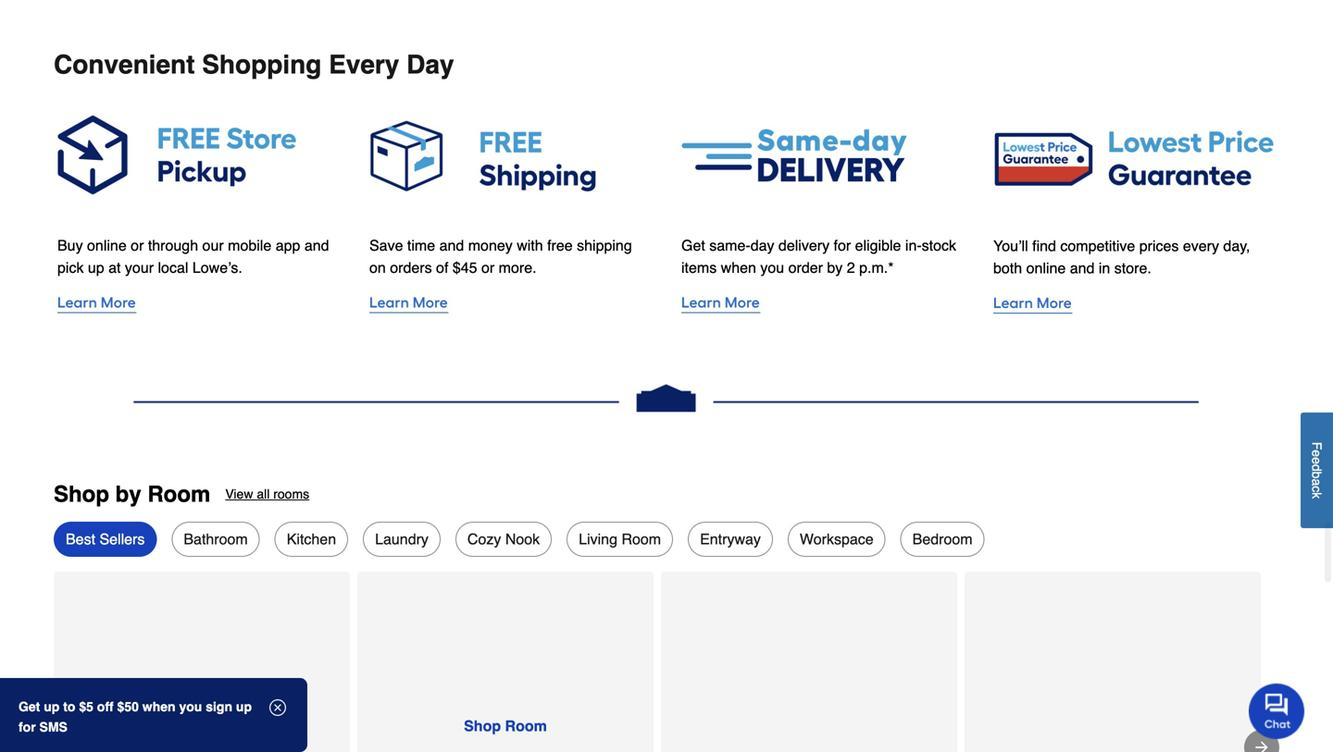 Task type: locate. For each thing, give the bounding box(es) containing it.
get
[[681, 237, 705, 254], [19, 700, 40, 715]]

pick
[[57, 259, 84, 276]]

or down money
[[481, 259, 495, 276]]

online down find
[[1026, 260, 1066, 277]]

when inside the get same-day delivery for eligible in-stock items when you order by 2 p.m.*
[[721, 259, 756, 276]]

f e e d b a c k
[[1310, 442, 1324, 499]]

1 vertical spatial when
[[142, 700, 176, 715]]

c
[[1310, 486, 1324, 493]]

1 vertical spatial you
[[179, 700, 202, 715]]

1 vertical spatial shop
[[464, 718, 501, 735]]

convenient shopping every day
[[54, 50, 454, 80]]

buy online or through our mobile app and pick up at your local lowe's.
[[57, 237, 329, 276]]

learn more image down store.
[[993, 291, 1276, 316]]

1 vertical spatial for
[[19, 720, 36, 735]]

1 vertical spatial get
[[19, 700, 40, 715]]

find
[[1032, 237, 1056, 255]]

shop inside button
[[464, 718, 501, 735]]

1 horizontal spatial when
[[721, 259, 756, 276]]

you'll find competitive prices every day, both online and in store.
[[993, 237, 1250, 277]]

through
[[148, 237, 198, 254]]

best sellers
[[66, 531, 145, 548]]

online inside you'll find competitive prices every day, both online and in store.
[[1026, 260, 1066, 277]]

same-
[[709, 237, 751, 254]]

nook
[[505, 531, 540, 548]]

0 vertical spatial online
[[87, 237, 127, 254]]

shop
[[54, 482, 109, 507], [464, 718, 501, 735]]

1 vertical spatial room
[[622, 531, 661, 548]]

0 horizontal spatial get
[[19, 700, 40, 715]]

free shipping. image
[[369, 109, 652, 201]]

by up sellers
[[115, 482, 141, 507]]

e up b
[[1310, 457, 1324, 465]]

shop room link
[[357, 572, 654, 753]]

0 vertical spatial get
[[681, 237, 705, 254]]

1 vertical spatial online
[[1026, 260, 1066, 277]]

0 horizontal spatial and
[[304, 237, 329, 254]]

1 horizontal spatial room
[[505, 718, 547, 735]]

a
[[1310, 479, 1324, 486]]

0 horizontal spatial for
[[19, 720, 36, 735]]

when right $50
[[142, 700, 176, 715]]

you
[[760, 259, 784, 276], [179, 700, 202, 715]]

2 horizontal spatial room
[[622, 531, 661, 548]]

shop for shop by room
[[54, 482, 109, 507]]

0 vertical spatial shop
[[54, 482, 109, 507]]

1 horizontal spatial shop
[[464, 718, 501, 735]]

by
[[827, 259, 843, 276], [115, 482, 141, 507]]

get inside the get same-day delivery for eligible in-stock items when you order by 2 p.m.*
[[681, 237, 705, 254]]

0 horizontal spatial online
[[87, 237, 127, 254]]

0 horizontal spatial or
[[131, 237, 144, 254]]

1 horizontal spatial you
[[760, 259, 784, 276]]

when down same-
[[721, 259, 756, 276]]

for up "2"
[[834, 237, 851, 254]]

1 vertical spatial or
[[481, 259, 495, 276]]

0 horizontal spatial you
[[179, 700, 202, 715]]

free store pickup. image
[[57, 109, 340, 201]]

up for up
[[236, 700, 252, 715]]

learn more image
[[57, 290, 340, 316], [369, 290, 652, 316], [681, 290, 964, 316], [993, 291, 1276, 316]]

online up at at the top of page
[[87, 237, 127, 254]]

0 vertical spatial for
[[834, 237, 851, 254]]

and left in at the right top
[[1070, 260, 1095, 277]]

1 horizontal spatial up
[[88, 259, 104, 276]]

when
[[721, 259, 756, 276], [142, 700, 176, 715]]

or up your
[[131, 237, 144, 254]]

sms
[[39, 720, 67, 735]]

competitive
[[1060, 237, 1135, 255]]

$50
[[117, 700, 139, 715]]

2 vertical spatial room
[[505, 718, 547, 735]]

chat invite button image
[[1249, 683, 1305, 740]]

shipping
[[577, 237, 632, 254]]

living
[[579, 531, 618, 548]]

1 horizontal spatial online
[[1026, 260, 1066, 277]]

and inside buy online or through our mobile app and pick up at your local lowe's.
[[304, 237, 329, 254]]

2 learn more image from the left
[[369, 290, 652, 316]]

room
[[148, 482, 210, 507], [622, 531, 661, 548], [505, 718, 547, 735]]

at
[[108, 259, 121, 276]]

in
[[1099, 260, 1110, 277]]

our
[[202, 237, 224, 254]]

online
[[87, 237, 127, 254], [1026, 260, 1066, 277]]

you left sign
[[179, 700, 202, 715]]

get up the items
[[681, 237, 705, 254]]

and right app
[[304, 237, 329, 254]]

time
[[407, 237, 435, 254]]

1 horizontal spatial and
[[439, 237, 464, 254]]

more.
[[499, 259, 537, 276]]

by left "2"
[[827, 259, 843, 276]]

up for online
[[88, 259, 104, 276]]

and up of
[[439, 237, 464, 254]]

e up d
[[1310, 450, 1324, 457]]

0 vertical spatial by
[[827, 259, 843, 276]]

up right sign
[[236, 700, 252, 715]]

off
[[97, 700, 114, 715]]

up
[[88, 259, 104, 276], [44, 700, 60, 715], [236, 700, 252, 715]]

items
[[681, 259, 717, 276]]

get up to $5 off $50 when you sign up for sms
[[19, 700, 252, 735]]

0 vertical spatial room
[[148, 482, 210, 507]]

0 horizontal spatial room
[[148, 482, 210, 507]]

1 vertical spatial by
[[115, 482, 141, 507]]

get inside get up to $5 off $50 when you sign up for sms
[[19, 700, 40, 715]]

0 horizontal spatial shop
[[54, 482, 109, 507]]

shop for shop room
[[464, 718, 501, 735]]

up inside buy online or through our mobile app and pick up at your local lowe's.
[[88, 259, 104, 276]]

or
[[131, 237, 144, 254], [481, 259, 495, 276]]

learn more image down more.
[[369, 290, 652, 316]]

1 horizontal spatial by
[[827, 259, 843, 276]]

for
[[834, 237, 851, 254], [19, 720, 36, 735]]

3 learn more image from the left
[[681, 290, 964, 316]]

1 horizontal spatial get
[[681, 237, 705, 254]]

same day delivery. image
[[681, 109, 964, 201]]

room for shop room
[[505, 718, 547, 735]]

by inside the get same-day delivery for eligible in-stock items when you order by 2 p.m.*
[[827, 259, 843, 276]]

for inside get up to $5 off $50 when you sign up for sms
[[19, 720, 36, 735]]

1 horizontal spatial or
[[481, 259, 495, 276]]

best
[[66, 531, 95, 548]]

both
[[993, 260, 1022, 277]]

you'll
[[993, 237, 1028, 255]]

shop room button
[[433, 706, 578, 748]]

delivery
[[779, 237, 830, 254]]

0 vertical spatial you
[[760, 259, 784, 276]]

and
[[304, 237, 329, 254], [439, 237, 464, 254], [1070, 260, 1095, 277]]

2 e from the top
[[1310, 457, 1324, 465]]

1 horizontal spatial for
[[834, 237, 851, 254]]

get up sms
[[19, 700, 40, 715]]

2 horizontal spatial and
[[1070, 260, 1095, 277]]

eligible
[[855, 237, 901, 254]]

learn more image down order
[[681, 290, 964, 316]]

for inside the get same-day delivery for eligible in-stock items when you order by 2 p.m.*
[[834, 237, 851, 254]]

up left to
[[44, 700, 60, 715]]

0 vertical spatial or
[[131, 237, 144, 254]]

room inside button
[[505, 718, 547, 735]]

1 learn more image from the left
[[57, 290, 340, 316]]

$45
[[453, 259, 477, 276]]

cozy
[[467, 531, 501, 548]]

kitchen
[[287, 531, 336, 548]]

0 vertical spatial when
[[721, 259, 756, 276]]

0 horizontal spatial when
[[142, 700, 176, 715]]

when inside get up to $5 off $50 when you sign up for sms
[[142, 700, 176, 715]]

0 horizontal spatial by
[[115, 482, 141, 507]]

up left at at the top of page
[[88, 259, 104, 276]]

for left sms
[[19, 720, 36, 735]]

4 learn more image from the left
[[993, 291, 1276, 316]]

e
[[1310, 450, 1324, 457], [1310, 457, 1324, 465]]

your
[[125, 259, 154, 276]]

free
[[547, 237, 573, 254]]

you down day
[[760, 259, 784, 276]]

learn more image down lowe's.
[[57, 290, 340, 316]]

every
[[1183, 237, 1219, 255]]

2 horizontal spatial up
[[236, 700, 252, 715]]

a centered blue outline of the lowe's logo with page-divider lines extending left and right. image
[[54, 376, 1279, 423]]

and inside you'll find competitive prices every day, both online and in store.
[[1070, 260, 1095, 277]]



Task type: vqa. For each thing, say whether or not it's contained in the screenshot.
with
yes



Task type: describe. For each thing, give the bounding box(es) containing it.
orders
[[390, 259, 432, 276]]

0 horizontal spatial up
[[44, 700, 60, 715]]

living room
[[579, 531, 661, 548]]

entryway
[[700, 531, 761, 548]]

in-
[[905, 237, 922, 254]]

cozy nook
[[467, 531, 540, 548]]

save
[[369, 237, 403, 254]]

$5
[[79, 700, 93, 715]]

sellers
[[99, 531, 145, 548]]

d
[[1310, 465, 1324, 472]]

buy
[[57, 237, 83, 254]]

you inside the get same-day delivery for eligible in-stock items when you order by 2 p.m.*
[[760, 259, 784, 276]]

to
[[63, 700, 75, 715]]

learn more image for more.
[[369, 290, 652, 316]]

arrow right image
[[1253, 739, 1271, 753]]

shop room
[[464, 718, 547, 735]]

room for living room
[[622, 531, 661, 548]]

f e e d b a c k button
[[1301, 413, 1333, 529]]

store.
[[1114, 260, 1152, 277]]

local
[[158, 259, 188, 276]]

shop by room
[[54, 482, 210, 507]]

view all rooms
[[225, 487, 309, 502]]

learn more image for local
[[57, 290, 340, 316]]

p.m.*
[[859, 259, 894, 276]]

workspace
[[800, 531, 874, 548]]

1 e from the top
[[1310, 450, 1324, 457]]

or inside buy online or through our mobile app and pick up at your local lowe's.
[[131, 237, 144, 254]]

learn more image for by
[[681, 290, 964, 316]]

b
[[1310, 472, 1324, 479]]

money
[[468, 237, 513, 254]]

prices
[[1139, 237, 1179, 255]]

of
[[436, 259, 448, 276]]

mobile
[[228, 237, 271, 254]]

on
[[369, 259, 386, 276]]

laundry
[[375, 531, 429, 548]]

online inside buy online or through our mobile app and pick up at your local lowe's.
[[87, 237, 127, 254]]

or inside save time and money with free shipping on orders of $45 or more.
[[481, 259, 495, 276]]

app
[[276, 237, 300, 254]]

view
[[225, 487, 253, 502]]

rooms
[[273, 487, 309, 502]]

lowest price guarantee. image
[[993, 109, 1276, 202]]

day
[[751, 237, 774, 254]]

and inside save time and money with free shipping on orders of $45 or more.
[[439, 237, 464, 254]]

k
[[1310, 493, 1324, 499]]

bedroom
[[913, 531, 973, 548]]

f
[[1310, 442, 1324, 450]]

convenient
[[54, 50, 195, 80]]

get for get same-day delivery for eligible in-stock items when you order by 2 p.m.*
[[681, 237, 705, 254]]

day
[[407, 50, 454, 80]]

every
[[329, 50, 399, 80]]

stock
[[922, 237, 956, 254]]

get for get up to $5 off $50 when you sign up for sms
[[19, 700, 40, 715]]

view all rooms link
[[225, 482, 309, 507]]

save time and money with free shipping on orders of $45 or more.
[[369, 237, 632, 276]]

2
[[847, 259, 855, 276]]

order
[[788, 259, 823, 276]]

all
[[257, 487, 270, 502]]

day,
[[1223, 237, 1250, 255]]

sign
[[206, 700, 232, 715]]

get same-day delivery for eligible in-stock items when you order by 2 p.m.*
[[681, 237, 956, 276]]

shopping
[[202, 50, 322, 80]]

bathroom
[[184, 531, 248, 548]]

with
[[517, 237, 543, 254]]

lowe's.
[[192, 259, 242, 276]]

you inside get up to $5 off $50 when you sign up for sms
[[179, 700, 202, 715]]



